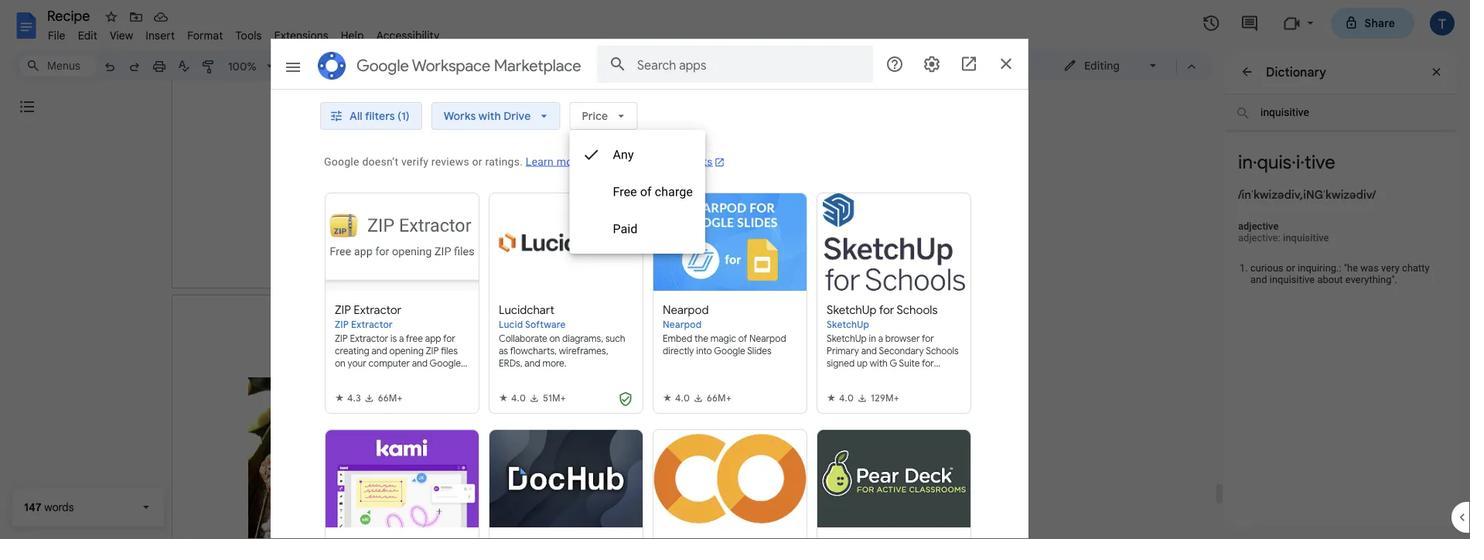 Task type: locate. For each thing, give the bounding box(es) containing it.
chatty
[[1402, 262, 1430, 274]]

menu bar banner
[[0, 0, 1470, 539]]

/ up was
[[1372, 187, 1376, 202]]

0 horizontal spatial /
[[1238, 187, 1242, 202]]

0 vertical spatial inquisitive
[[1283, 232, 1329, 244]]

inˈkwizədiv,
[[1242, 187, 1304, 202]]

2 / from the left
[[1372, 187, 1376, 202]]

in·quis·i·tive
[[1238, 151, 1336, 174]]

dictionary results for inquisitive section
[[1226, 50, 1458, 539]]

Star checkbox
[[101, 6, 122, 28]]

inquisitive up curious or inquiring. on the right of the page
[[1283, 232, 1329, 244]]

adjective:
[[1238, 232, 1281, 244]]

1 horizontal spatial /
[[1372, 187, 1376, 202]]

1 / from the left
[[1238, 187, 1242, 202]]

1 vertical spatial inquisitive
[[1270, 274, 1315, 285]]

/
[[1238, 187, 1242, 202], [1372, 187, 1376, 202]]

or
[[1286, 262, 1295, 274]]

inquisitive
[[1283, 232, 1329, 244], [1270, 274, 1315, 285]]

inquisitive inside the "he was very chatty and inquisitive about everything"
[[1270, 274, 1315, 285]]

"he
[[1344, 262, 1358, 274]]

/ up adjective
[[1238, 187, 1242, 202]]

about
[[1318, 274, 1343, 285]]

inquiring.
[[1298, 262, 1339, 274]]

Menus field
[[19, 55, 97, 77]]

inquisitive right and
[[1270, 274, 1315, 285]]

menu bar
[[42, 20, 446, 46]]

curious
[[1251, 262, 1284, 274]]

curious or inquiring.
[[1251, 262, 1339, 274]]

Rename text field
[[42, 6, 99, 25]]



Task type: describe. For each thing, give the bounding box(es) containing it.
adjective
[[1238, 220, 1279, 232]]

"he was very chatty and inquisitive about everything"
[[1251, 262, 1430, 285]]

main toolbar
[[96, 0, 992, 320]]

dictionary
[[1266, 64, 1327, 80]]

in·quis·i·tive application
[[0, 0, 1470, 539]]

:
[[1339, 262, 1342, 274]]

very
[[1382, 262, 1400, 274]]

inquisitive inside adjective adjective: inquisitive
[[1283, 232, 1329, 244]]

.
[[1395, 274, 1398, 285]]

Search dictionary text field
[[1226, 94, 1456, 131]]

share. private to only me. image
[[1345, 16, 1359, 30]]

dictionary heading
[[1266, 63, 1327, 81]]

menu bar inside menu bar banner
[[42, 20, 446, 46]]

and
[[1251, 274, 1267, 285]]

adjective adjective: inquisitive
[[1238, 220, 1329, 244]]

/ inˈkwizədiv, ingˈkwizədiv /
[[1238, 187, 1376, 202]]

was
[[1361, 262, 1379, 274]]

everything"
[[1346, 274, 1395, 285]]

ingˈkwizədiv
[[1304, 187, 1372, 202]]



Task type: vqa. For each thing, say whether or not it's contained in the screenshot.
the section to the bottom
no



